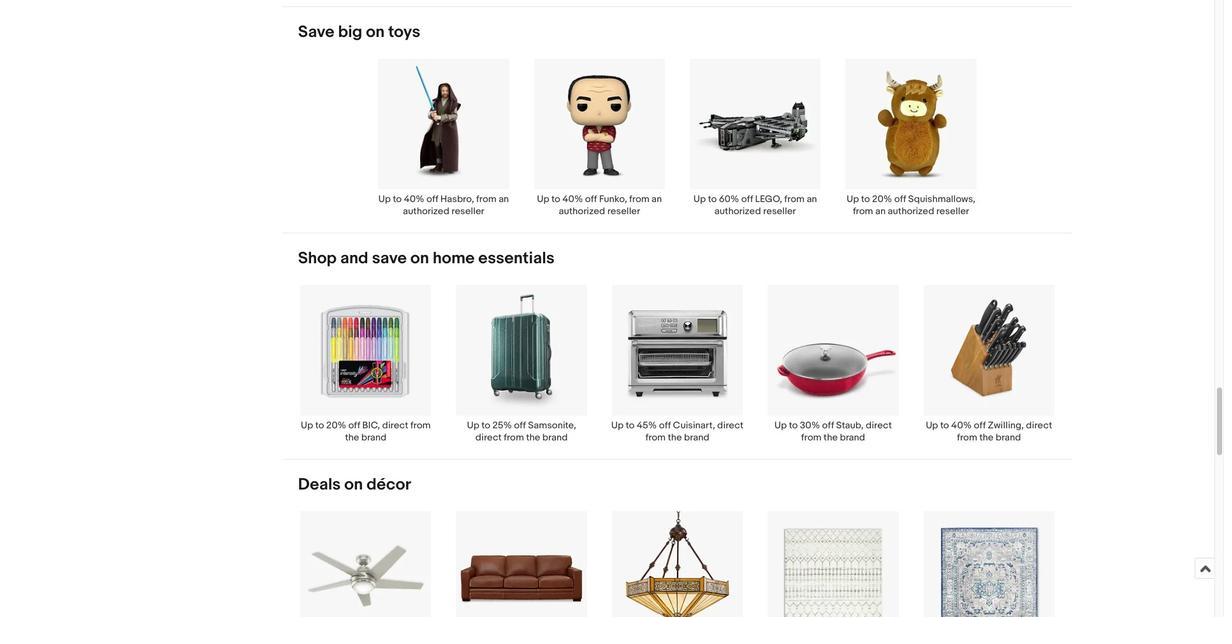 Task type: locate. For each thing, give the bounding box(es) containing it.
the
[[345, 432, 359, 444], [526, 432, 540, 444], [668, 432, 682, 444], [824, 432, 838, 444], [980, 432, 994, 444]]

off inside up to 60% off lego, from an authorized reseller
[[741, 193, 753, 205]]

1 brand from the left
[[361, 432, 387, 444]]

0 vertical spatial 20%
[[872, 193, 892, 205]]

big
[[338, 22, 362, 42]]

brand inside up to 25% off samsonite, direct from the brand
[[543, 432, 568, 444]]

to for up to 25% off samsonite, direct from the brand
[[482, 420, 490, 432]]

up to 40% off funko, from an authorized reseller
[[537, 193, 662, 217]]

direct inside "up to 30% off staub, direct from the brand"
[[866, 420, 892, 432]]

from
[[476, 193, 497, 205], [629, 193, 650, 205], [784, 193, 805, 205], [853, 205, 873, 217], [411, 420, 431, 432], [504, 432, 524, 444], [646, 432, 666, 444], [801, 432, 822, 444], [957, 432, 977, 444]]

up inside up to 25% off samsonite, direct from the brand
[[467, 420, 479, 432]]

4 authorized from the left
[[888, 205, 934, 217]]

an for up to 20% off squishmallows, from an authorized reseller
[[875, 205, 886, 217]]

1 authorized from the left
[[403, 205, 449, 217]]

reseller for squishmallows,
[[937, 205, 969, 217]]

reseller inside up to 20% off squishmallows, from an authorized reseller
[[937, 205, 969, 217]]

the for bic,
[[345, 432, 359, 444]]

up to 40% off zwilling, direct from the brand link
[[911, 284, 1067, 444]]

20% inside up to 20% off squishmallows, from an authorized reseller
[[872, 193, 892, 205]]

off inside up to 40% off hasbro, from an authorized reseller
[[427, 193, 438, 205]]

off inside up to 40% off zwilling, direct from the brand
[[974, 420, 986, 432]]

reseller
[[452, 205, 484, 217], [607, 205, 640, 217], [763, 205, 796, 217], [937, 205, 969, 217]]

brand for staub,
[[840, 432, 865, 444]]

1 list from the top
[[283, 0, 1072, 6]]

40% inside 'up to 40% off funko, from an authorized reseller'
[[563, 193, 583, 205]]

up
[[378, 193, 391, 205], [537, 193, 549, 205], [694, 193, 706, 205], [847, 193, 859, 205], [301, 420, 313, 432], [467, 420, 479, 432], [611, 420, 624, 432], [775, 420, 787, 432], [926, 420, 938, 432]]

up inside up to 40% off zwilling, direct from the brand
[[926, 420, 938, 432]]

reseller for hasbro,
[[452, 205, 484, 217]]

2 brand from the left
[[543, 432, 568, 444]]

to inside up to 45% off cuisinart, direct from the brand
[[626, 420, 635, 432]]

to inside up to 20% off squishmallows, from an authorized reseller
[[861, 193, 870, 205]]

off right the 45% on the right
[[659, 420, 671, 432]]

brand inside up to 45% off cuisinart, direct from the brand
[[684, 432, 709, 444]]

20%
[[872, 193, 892, 205], [326, 420, 346, 432]]

0 horizontal spatial 40%
[[404, 193, 424, 205]]

authorized
[[403, 205, 449, 217], [559, 205, 605, 217], [715, 205, 761, 217], [888, 205, 934, 217]]

to for up to 40% off hasbro, from an authorized reseller
[[393, 193, 402, 205]]

to inside up to 60% off lego, from an authorized reseller
[[708, 193, 717, 205]]

to for up to 30% off staub, direct from the brand
[[789, 420, 798, 432]]

off left hasbro,
[[427, 193, 438, 205]]

off right 30%
[[822, 420, 834, 432]]

lego,
[[755, 193, 782, 205]]

an inside up to 20% off squishmallows, from an authorized reseller
[[875, 205, 886, 217]]

40% for zwilling,
[[951, 420, 972, 432]]

2 list from the top
[[283, 58, 1072, 233]]

deals on décor
[[298, 475, 411, 495]]

up inside up to 60% off lego, from an authorized reseller
[[694, 193, 706, 205]]

an right funko,
[[652, 193, 662, 205]]

1 vertical spatial 20%
[[326, 420, 346, 432]]

3 brand from the left
[[684, 432, 709, 444]]

reseller inside up to 40% off hasbro, from an authorized reseller
[[452, 205, 484, 217]]

an for up to 40% off hasbro, from an authorized reseller
[[499, 193, 509, 205]]

off inside 'up to 40% off funko, from an authorized reseller'
[[585, 193, 597, 205]]

3 authorized from the left
[[715, 205, 761, 217]]

4 the from the left
[[824, 432, 838, 444]]

to
[[393, 193, 402, 205], [552, 193, 560, 205], [708, 193, 717, 205], [861, 193, 870, 205], [315, 420, 324, 432], [482, 420, 490, 432], [626, 420, 635, 432], [789, 420, 798, 432], [940, 420, 949, 432]]

authorized for lego,
[[715, 205, 761, 217]]

décor
[[367, 475, 411, 495]]

up to 20% off squishmallows, from an authorized reseller link
[[833, 58, 989, 217]]

to inside up to 20% off bic, direct from the brand
[[315, 420, 324, 432]]

20% left bic,
[[326, 420, 346, 432]]

1 vertical spatial on
[[410, 249, 429, 268]]

authorized inside up to 40% off hasbro, from an authorized reseller
[[403, 205, 449, 217]]

from inside up to 45% off cuisinart, direct from the brand
[[646, 432, 666, 444]]

4 brand from the left
[[840, 432, 865, 444]]

direct inside up to 25% off samsonite, direct from the brand
[[476, 432, 502, 444]]

to inside up to 40% off hasbro, from an authorized reseller
[[393, 193, 402, 205]]

3 list from the top
[[283, 284, 1072, 459]]

to for up to 20% off squishmallows, from an authorized reseller
[[861, 193, 870, 205]]

to inside 'up to 40% off funko, from an authorized reseller'
[[552, 193, 560, 205]]

direct inside up to 40% off zwilling, direct from the brand
[[1026, 420, 1052, 432]]

from inside up to 40% off hasbro, from an authorized reseller
[[476, 193, 497, 205]]

an inside 'up to 40% off funko, from an authorized reseller'
[[652, 193, 662, 205]]

brand inside up to 20% off bic, direct from the brand
[[361, 432, 387, 444]]

brand
[[361, 432, 387, 444], [543, 432, 568, 444], [684, 432, 709, 444], [840, 432, 865, 444], [996, 432, 1021, 444]]

off
[[427, 193, 438, 205], [585, 193, 597, 205], [741, 193, 753, 205], [894, 193, 906, 205], [348, 420, 360, 432], [514, 420, 526, 432], [659, 420, 671, 432], [822, 420, 834, 432], [974, 420, 986, 432]]

staub,
[[836, 420, 864, 432]]

40%
[[404, 193, 424, 205], [563, 193, 583, 205], [951, 420, 972, 432]]

40% left hasbro,
[[404, 193, 424, 205]]

list containing up to 40% off hasbro, from an authorized reseller
[[283, 58, 1072, 233]]

to inside up to 40% off zwilling, direct from the brand
[[940, 420, 949, 432]]

4 list from the top
[[283, 511, 1072, 617]]

2 authorized from the left
[[559, 205, 605, 217]]

brand inside up to 40% off zwilling, direct from the brand
[[996, 432, 1021, 444]]

brand for samsonite,
[[543, 432, 568, 444]]

off for squishmallows,
[[894, 193, 906, 205]]

up to 30% off staub, direct from the brand link
[[755, 284, 911, 444]]

off inside up to 20% off bic, direct from the brand
[[348, 420, 360, 432]]

up for up to 40% off funko, from an authorized reseller
[[537, 193, 549, 205]]

5 brand from the left
[[996, 432, 1021, 444]]

40% for funko,
[[563, 193, 583, 205]]

40% for hasbro,
[[404, 193, 424, 205]]

off left 'squishmallows,'
[[894, 193, 906, 205]]

to for up to 40% off zwilling, direct from the brand
[[940, 420, 949, 432]]

the inside up to 25% off samsonite, direct from the brand
[[526, 432, 540, 444]]

off inside "up to 30% off staub, direct from the brand"
[[822, 420, 834, 432]]

to inside "up to 30% off staub, direct from the brand"
[[789, 420, 798, 432]]

the inside up to 20% off bic, direct from the brand
[[345, 432, 359, 444]]

40% inside up to 40% off zwilling, direct from the brand
[[951, 420, 972, 432]]

direct inside up to 45% off cuisinart, direct from the brand
[[717, 420, 744, 432]]

an
[[499, 193, 509, 205], [652, 193, 662, 205], [807, 193, 817, 205], [875, 205, 886, 217]]

an inside up to 60% off lego, from an authorized reseller
[[807, 193, 817, 205]]

1 horizontal spatial 40%
[[563, 193, 583, 205]]

deals
[[298, 475, 341, 495]]

off right 60% on the top of the page
[[741, 193, 753, 205]]

essentials
[[478, 249, 555, 268]]

list containing up to 20% off bic, direct from the brand
[[283, 284, 1072, 459]]

on right save
[[410, 249, 429, 268]]

2 reseller from the left
[[607, 205, 640, 217]]

up for up to 30% off staub, direct from the brand
[[775, 420, 787, 432]]

1 the from the left
[[345, 432, 359, 444]]

up inside "up to 30% off staub, direct from the brand"
[[775, 420, 787, 432]]

on
[[366, 22, 385, 42], [410, 249, 429, 268], [344, 475, 363, 495]]

direct for up to 30% off staub, direct from the brand
[[866, 420, 892, 432]]

20% left 'squishmallows,'
[[872, 193, 892, 205]]

reseller for lego,
[[763, 205, 796, 217]]

cuisinart,
[[673, 420, 715, 432]]

1 horizontal spatial 20%
[[872, 193, 892, 205]]

to inside up to 25% off samsonite, direct from the brand
[[482, 420, 490, 432]]

the inside "up to 30% off staub, direct from the brand"
[[824, 432, 838, 444]]

up to 20% off squishmallows, from an authorized reseller
[[847, 193, 976, 217]]

off inside up to 25% off samsonite, direct from the brand
[[514, 420, 526, 432]]

off inside up to 45% off cuisinart, direct from the brand
[[659, 420, 671, 432]]

an inside up to 40% off hasbro, from an authorized reseller
[[499, 193, 509, 205]]

authorized inside 'up to 40% off funko, from an authorized reseller'
[[559, 205, 605, 217]]

list
[[283, 0, 1072, 6], [283, 58, 1072, 233], [283, 284, 1072, 459], [283, 511, 1072, 617]]

save big on toys
[[298, 22, 420, 42]]

off for samsonite,
[[514, 420, 526, 432]]

up inside 'up to 40% off funko, from an authorized reseller'
[[537, 193, 549, 205]]

to for up to 60% off lego, from an authorized reseller
[[708, 193, 717, 205]]

2 the from the left
[[526, 432, 540, 444]]

4 reseller from the left
[[937, 205, 969, 217]]

2 horizontal spatial on
[[410, 249, 429, 268]]

up to 40% off funko, from an authorized reseller link
[[522, 58, 677, 217]]

2 vertical spatial on
[[344, 475, 363, 495]]

up inside up to 45% off cuisinart, direct from the brand
[[611, 420, 624, 432]]

brand for bic,
[[361, 432, 387, 444]]

direct
[[382, 420, 408, 432], [717, 420, 744, 432], [866, 420, 892, 432], [1026, 420, 1052, 432], [476, 432, 502, 444]]

off left bic,
[[348, 420, 360, 432]]

reseller inside up to 60% off lego, from an authorized reseller
[[763, 205, 796, 217]]

an right hasbro,
[[499, 193, 509, 205]]

samsonite,
[[528, 420, 576, 432]]

to for up to 45% off cuisinart, direct from the brand
[[626, 420, 635, 432]]

40% inside up to 40% off hasbro, from an authorized reseller
[[404, 193, 424, 205]]

brand inside "up to 30% off staub, direct from the brand"
[[840, 432, 865, 444]]

up to 60% off lego, from an authorized reseller
[[694, 193, 817, 217]]

off left funko,
[[585, 193, 597, 205]]

reseller inside 'up to 40% off funko, from an authorized reseller'
[[607, 205, 640, 217]]

and
[[340, 249, 368, 268]]

0 horizontal spatial 20%
[[326, 420, 346, 432]]

0 horizontal spatial on
[[344, 475, 363, 495]]

the for samsonite,
[[526, 432, 540, 444]]

1 reseller from the left
[[452, 205, 484, 217]]

up inside up to 20% off bic, direct from the brand
[[301, 420, 313, 432]]

up inside up to 20% off squishmallows, from an authorized reseller
[[847, 193, 859, 205]]

off right 25%
[[514, 420, 526, 432]]

up to 30% off staub, direct from the brand
[[775, 420, 892, 444]]

up for up to 60% off lego, from an authorized reseller
[[694, 193, 706, 205]]

to for up to 40% off funko, from an authorized reseller
[[552, 193, 560, 205]]

off for staub,
[[822, 420, 834, 432]]

an left 'squishmallows,'
[[875, 205, 886, 217]]

2 horizontal spatial 40%
[[951, 420, 972, 432]]

up to 40% off hasbro, from an authorized reseller link
[[366, 58, 522, 217]]

on right big
[[366, 22, 385, 42]]

off for zwilling,
[[974, 420, 986, 432]]

authorized inside up to 20% off squishmallows, from an authorized reseller
[[888, 205, 934, 217]]

off left the zwilling,
[[974, 420, 986, 432]]

authorized inside up to 60% off lego, from an authorized reseller
[[715, 205, 761, 217]]

up for up to 40% off zwilling, direct from the brand
[[926, 420, 938, 432]]

an right lego,
[[807, 193, 817, 205]]

off inside up to 20% off squishmallows, from an authorized reseller
[[894, 193, 906, 205]]

the inside up to 40% off zwilling, direct from the brand
[[980, 432, 994, 444]]

0 vertical spatial on
[[366, 22, 385, 42]]

3 the from the left
[[668, 432, 682, 444]]

3 reseller from the left
[[763, 205, 796, 217]]

20% inside up to 20% off bic, direct from the brand
[[326, 420, 346, 432]]

on right 'deals' at the left of the page
[[344, 475, 363, 495]]

up inside up to 40% off hasbro, from an authorized reseller
[[378, 193, 391, 205]]

direct inside up to 20% off bic, direct from the brand
[[382, 420, 408, 432]]

5 the from the left
[[980, 432, 994, 444]]

the inside up to 45% off cuisinart, direct from the brand
[[668, 432, 682, 444]]

1 horizontal spatial on
[[366, 22, 385, 42]]

40% left the zwilling,
[[951, 420, 972, 432]]

40% left funko,
[[563, 193, 583, 205]]



Task type: vqa. For each thing, say whether or not it's contained in the screenshot.
"Rookie Cards"
no



Task type: describe. For each thing, give the bounding box(es) containing it.
off for hasbro,
[[427, 193, 438, 205]]

off for funko,
[[585, 193, 597, 205]]

from inside up to 25% off samsonite, direct from the brand
[[504, 432, 524, 444]]

up to 20% off bic, direct from the brand link
[[288, 284, 444, 444]]

funko,
[[599, 193, 627, 205]]

direct for up to 40% off zwilling, direct from the brand
[[1026, 420, 1052, 432]]

up to 40% off zwilling, direct from the brand
[[926, 420, 1052, 444]]

squishmallows,
[[908, 193, 976, 205]]

shop and save on home essentials
[[298, 249, 555, 268]]

30%
[[800, 420, 820, 432]]

reseller for funko,
[[607, 205, 640, 217]]

list for shop and save on home essentials
[[283, 284, 1072, 459]]

list for deals on décor
[[283, 511, 1072, 617]]

up to 40% off hasbro, from an authorized reseller
[[378, 193, 509, 217]]

bic,
[[362, 420, 380, 432]]

from inside up to 20% off squishmallows, from an authorized reseller
[[853, 205, 873, 217]]

from inside up to 60% off lego, from an authorized reseller
[[784, 193, 805, 205]]

direct for up to 45% off cuisinart, direct from the brand
[[717, 420, 744, 432]]

up to 25% off samsonite, direct from the brand link
[[444, 284, 600, 444]]

save
[[372, 249, 407, 268]]

home
[[433, 249, 475, 268]]

authorized for funko,
[[559, 205, 605, 217]]

authorized for hasbro,
[[403, 205, 449, 217]]

45%
[[637, 420, 657, 432]]

up for up to 25% off samsonite, direct from the brand
[[467, 420, 479, 432]]

up to 45% off cuisinart, direct from the brand link
[[600, 284, 755, 444]]

from inside "up to 30% off staub, direct from the brand"
[[801, 432, 822, 444]]

the for zwilling,
[[980, 432, 994, 444]]

brand for zwilling,
[[996, 432, 1021, 444]]

brand for cuisinart,
[[684, 432, 709, 444]]

shop
[[298, 249, 337, 268]]

authorized for squishmallows,
[[888, 205, 934, 217]]

toys
[[388, 22, 420, 42]]

20% for authorized
[[872, 193, 892, 205]]

up for up to 40% off hasbro, from an authorized reseller
[[378, 193, 391, 205]]

off for lego,
[[741, 193, 753, 205]]

direct for up to 25% off samsonite, direct from the brand
[[476, 432, 502, 444]]

up for up to 20% off bic, direct from the brand
[[301, 420, 313, 432]]

save
[[298, 22, 334, 42]]

zwilling,
[[988, 420, 1024, 432]]

from inside up to 20% off bic, direct from the brand
[[411, 420, 431, 432]]

up to 60% off lego, from an authorized reseller link
[[677, 58, 833, 217]]

off for cuisinart,
[[659, 420, 671, 432]]

an for up to 60% off lego, from an authorized reseller
[[807, 193, 817, 205]]

up for up to 45% off cuisinart, direct from the brand
[[611, 420, 624, 432]]

hasbro,
[[440, 193, 474, 205]]

up to 45% off cuisinart, direct from the brand
[[611, 420, 744, 444]]

the for cuisinart,
[[668, 432, 682, 444]]

off for bic,
[[348, 420, 360, 432]]

up for up to 20% off squishmallows, from an authorized reseller
[[847, 193, 859, 205]]

up to 25% off samsonite, direct from the brand
[[467, 420, 576, 444]]

from inside 'up to 40% off funko, from an authorized reseller'
[[629, 193, 650, 205]]

25%
[[493, 420, 512, 432]]

an for up to 40% off funko, from an authorized reseller
[[652, 193, 662, 205]]

from inside up to 40% off zwilling, direct from the brand
[[957, 432, 977, 444]]

to for up to 20% off bic, direct from the brand
[[315, 420, 324, 432]]

the for staub,
[[824, 432, 838, 444]]

direct for up to 20% off bic, direct from the brand
[[382, 420, 408, 432]]

60%
[[719, 193, 739, 205]]

list for save big on toys
[[283, 58, 1072, 233]]

20% for the
[[326, 420, 346, 432]]

up to 20% off bic, direct from the brand
[[301, 420, 431, 444]]



